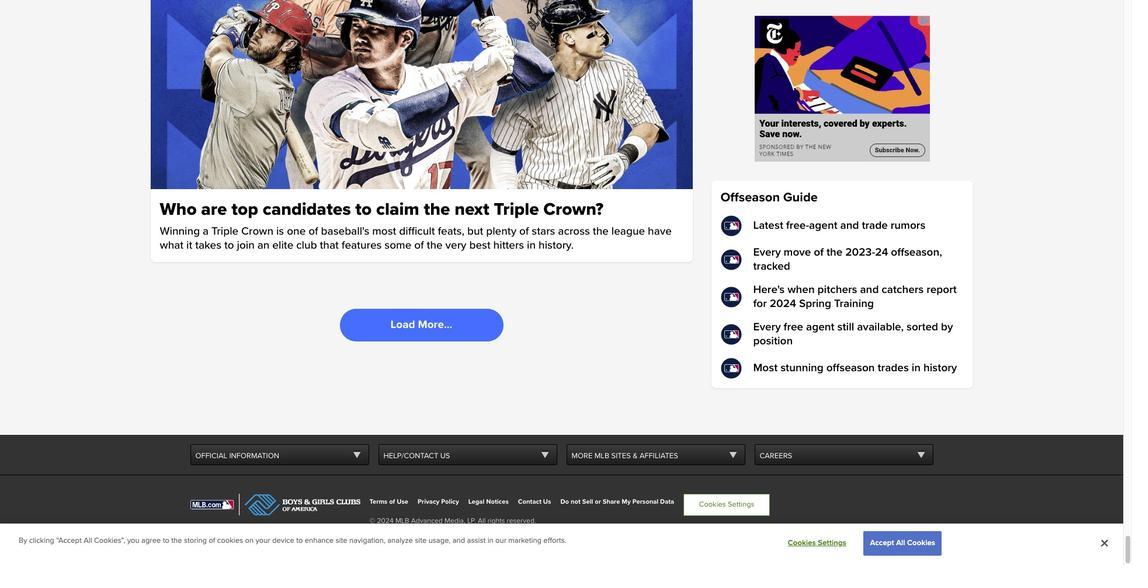 Task type: describe. For each thing, give the bounding box(es) containing it.
guide
[[784, 190, 818, 206]]

instagram image
[[336, 534, 350, 548]]

legal notices
[[469, 498, 509, 506]]

accept all cookies
[[870, 539, 936, 548]]

every free agent still available, sorted by position
[[754, 321, 954, 348]]

every for every free agent still available, sorted by position
[[754, 321, 781, 334]]

of inside privacy alert dialog
[[209, 537, 215, 546]]

that
[[320, 239, 339, 252]]

terms
[[370, 498, 388, 506]]

mlb for © 2024 mlb advanced media, lp. all rights reserved.
[[396, 517, 409, 526]]

who are top candidates to claim the next triple crown? image
[[150, 0, 693, 189]]

mlb image for every
[[721, 324, 742, 345]]

trades
[[878, 362, 909, 375]]

offseason guide
[[721, 190, 818, 206]]

for
[[754, 297, 767, 311]]

more mlb sites & affiliates button
[[567, 445, 745, 466]]

mlb.com image
[[190, 494, 234, 517]]

privacy
[[418, 498, 440, 506]]

cookies settings
[[788, 539, 847, 548]]

pitchers
[[818, 283, 858, 297]]

cookies settings button inside privacy alert dialog
[[781, 533, 854, 556]]

the inside privacy alert dialog
[[171, 537, 182, 546]]

and for catchers
[[860, 283, 879, 297]]

1 horizontal spatial all
[[478, 517, 486, 526]]

affiliates
[[640, 452, 678, 461]]

terms of use
[[370, 498, 409, 506]]

every for every move of the 2023-24 offseason, tracked
[[754, 246, 781, 259]]

of down difficult
[[414, 239, 424, 252]]

mlb image for latest
[[721, 216, 742, 237]]

privacy alert dialog
[[0, 524, 1124, 566]]

agent for free
[[807, 321, 835, 334]]

sites
[[612, 452, 631, 461]]

difficult
[[399, 225, 435, 238]]

every free agent still available, sorted by position link
[[721, 321, 964, 349]]

advertisement element
[[755, 16, 930, 162]]

1 site from the left
[[336, 537, 348, 546]]

most stunning offseason trades in history link
[[721, 358, 964, 379]]

reserved.
[[507, 517, 536, 526]]

personal
[[633, 498, 659, 506]]

and for trade
[[841, 219, 859, 233]]

best
[[469, 239, 491, 252]]

the inside every move of the 2023-24 offseason, tracked
[[827, 246, 843, 259]]

trade
[[862, 219, 888, 233]]

0 horizontal spatial all
[[84, 537, 92, 546]]

in inside who are top candidates to claim the next triple crown? winning a triple crown is one of baseball's most difficult feats, but plenty of stars across the league have what it takes to join an elite club that features some of the very best hitters in history.
[[527, 239, 536, 252]]

of inside every move of the 2023-24 offseason, tracked
[[814, 246, 824, 259]]

who are top candidates to claim the next triple crown? winning a triple crown is one of baseball's most difficult feats, but plenty of stars across the league have what it takes to join an elite club that features some of the very best hitters in history.
[[160, 199, 672, 252]]

legal
[[469, 498, 485, 506]]

navigation,
[[349, 537, 386, 546]]

all inside accept all cookies button
[[897, 539, 906, 548]]

accept
[[870, 539, 895, 548]]

with
[[230, 537, 250, 547]]

boys and girls club of america image
[[239, 494, 360, 516]]

lp.
[[467, 517, 476, 526]]

join
[[237, 239, 255, 252]]

our
[[496, 537, 507, 546]]

accept all cookies button
[[864, 532, 942, 556]]

"accept
[[56, 537, 82, 546]]

settings inside cookies settings "button"
[[818, 539, 847, 548]]

mlb for connect with mlb
[[252, 537, 268, 547]]

load
[[391, 318, 415, 332]]

plenty
[[486, 225, 517, 238]]

report
[[927, 283, 957, 297]]

notices
[[486, 498, 509, 506]]

us
[[440, 452, 450, 461]]

settings inside do not sell or share my personal data cookies settings
[[728, 500, 755, 510]]

my
[[622, 498, 631, 506]]

most stunning offseason trades in history
[[754, 362, 957, 375]]

every move of the 2023-24 offseason, tracked link
[[721, 246, 964, 274]]

cookies inside button
[[908, 539, 936, 548]]

of left stars
[[520, 225, 529, 238]]

0 vertical spatial triple
[[494, 199, 539, 220]]

the up feats,
[[424, 199, 450, 220]]

is
[[276, 225, 284, 238]]

1 vertical spatial in
[[912, 362, 921, 375]]

features
[[342, 239, 382, 252]]

available,
[[857, 321, 904, 334]]

you
[[127, 537, 140, 546]]

here's when pitchers and catchers report for 2024 spring training
[[754, 283, 957, 311]]

have
[[648, 225, 672, 238]]

baseball's
[[321, 225, 370, 238]]

a
[[203, 225, 209, 238]]

league
[[612, 225, 645, 238]]

crown
[[241, 225, 274, 238]]

offseason
[[827, 362, 875, 375]]

top
[[232, 199, 258, 220]]

move
[[784, 246, 811, 259]]

facebook image
[[282, 534, 296, 548]]

offseason
[[721, 190, 780, 206]]

agree
[[141, 537, 161, 546]]

mlb inside 'popup button'
[[595, 452, 610, 461]]

privacy policy link
[[418, 498, 459, 506]]

cookies",
[[94, 537, 125, 546]]

more mlb sites & affiliates
[[572, 452, 678, 461]]

x image
[[309, 534, 323, 548]]

to right facebook icon
[[296, 537, 303, 546]]

sell
[[582, 498, 593, 506]]

more
[[572, 452, 593, 461]]

terms of use link
[[370, 498, 409, 506]]

information
[[229, 452, 279, 461]]

official information
[[195, 452, 279, 461]]

more...
[[418, 318, 453, 332]]

mlb image for here's
[[721, 287, 742, 308]]

every move of the 2023-24 offseason, tracked
[[754, 246, 943, 273]]

who
[[160, 199, 197, 220]]

rights
[[488, 517, 505, 526]]

the right across
[[593, 225, 609, 238]]

cookies inside do not sell or share my personal data cookies settings
[[699, 500, 726, 510]]



Task type: locate. For each thing, give the bounding box(es) containing it.
marketing
[[509, 537, 542, 546]]

1 vertical spatial mlb image
[[721, 324, 742, 345]]

2 mlb image from the top
[[721, 324, 742, 345]]

in
[[527, 239, 536, 252], [912, 362, 921, 375], [488, 537, 494, 546]]

in down stars
[[527, 239, 536, 252]]

1 vertical spatial mlb image
[[721, 287, 742, 308]]

0 vertical spatial mlb
[[595, 452, 610, 461]]

and left assist
[[453, 537, 465, 546]]

2 horizontal spatial in
[[912, 362, 921, 375]]

© 2024 mlb advanced media, lp. all rights reserved.
[[370, 517, 536, 526]]

cookies
[[217, 537, 243, 546]]

site
[[336, 537, 348, 546], [415, 537, 427, 546]]

to right agree
[[163, 537, 169, 546]]

use
[[397, 498, 409, 506]]

elite
[[273, 239, 294, 252]]

offseason,
[[891, 246, 943, 259]]

2 every from the top
[[754, 321, 781, 334]]

agent inside latest free-agent and trade rumors link
[[809, 219, 838, 233]]

1 every from the top
[[754, 246, 781, 259]]

1 horizontal spatial settings
[[818, 539, 847, 548]]

1 vertical spatial triple
[[212, 225, 239, 238]]

mlb image for most
[[721, 358, 742, 379]]

0 horizontal spatial triple
[[212, 225, 239, 238]]

agent for free-
[[809, 219, 838, 233]]

hitters
[[494, 239, 524, 252]]

mlb image for every
[[721, 249, 742, 271]]

0 vertical spatial settings
[[728, 500, 755, 510]]

every
[[754, 246, 781, 259], [754, 321, 781, 334]]

mlb image left position
[[721, 324, 742, 345]]

2 vertical spatial and
[[453, 537, 465, 546]]

0 vertical spatial agent
[[809, 219, 838, 233]]

mlb image down the offseason
[[721, 216, 742, 237]]

in left our
[[488, 537, 494, 546]]

sorted
[[907, 321, 939, 334]]

position
[[754, 335, 793, 348]]

1 vertical spatial every
[[754, 321, 781, 334]]

and left 'trade'
[[841, 219, 859, 233]]

share
[[603, 498, 620, 506]]

0 vertical spatial every
[[754, 246, 781, 259]]

of left use
[[389, 498, 395, 506]]

contact us
[[518, 498, 551, 506]]

and inside here's when pitchers and catchers report for 2024 spring training
[[860, 283, 879, 297]]

analyze
[[388, 537, 413, 546]]

1 horizontal spatial cookies settings button
[[781, 533, 854, 556]]

most
[[372, 225, 396, 238]]

and
[[841, 219, 859, 233], [860, 283, 879, 297], [453, 537, 465, 546]]

2024 right ©
[[377, 517, 394, 526]]

help/contact
[[384, 452, 438, 461]]

the left very
[[427, 239, 443, 252]]

tracked
[[754, 260, 791, 273]]

takes
[[195, 239, 222, 252]]

1 mlb image from the top
[[721, 249, 742, 271]]

all right "accept
[[84, 537, 92, 546]]

1 vertical spatial 2024
[[377, 517, 394, 526]]

0 horizontal spatial settings
[[728, 500, 755, 510]]

1 horizontal spatial site
[[415, 537, 427, 546]]

1 vertical spatial mlb
[[396, 517, 409, 526]]

every inside every move of the 2023-24 offseason, tracked
[[754, 246, 781, 259]]

0 vertical spatial in
[[527, 239, 536, 252]]

media,
[[445, 517, 466, 526]]

the left 'storing'
[[171, 537, 182, 546]]

next
[[455, 199, 490, 220]]

mlb image inside every free agent still available, sorted by position link
[[721, 324, 742, 345]]

contact us link
[[518, 498, 551, 506]]

2 vertical spatial in
[[488, 537, 494, 546]]

when
[[788, 283, 815, 297]]

catchers
[[882, 283, 924, 297]]

1 vertical spatial agent
[[807, 321, 835, 334]]

every up position
[[754, 321, 781, 334]]

1 horizontal spatial 2024
[[770, 297, 797, 311]]

0 horizontal spatial in
[[488, 537, 494, 546]]

site right enhance
[[336, 537, 348, 546]]

an
[[258, 239, 270, 252]]

help/contact us
[[384, 452, 450, 461]]

0 horizontal spatial mlb
[[252, 537, 268, 547]]

triple right a
[[212, 225, 239, 238]]

mlb down use
[[396, 517, 409, 526]]

latest
[[754, 219, 784, 233]]

2 horizontal spatial and
[[860, 283, 879, 297]]

0 vertical spatial mlb image
[[721, 216, 742, 237]]

1 vertical spatial settings
[[818, 539, 847, 548]]

assist
[[467, 537, 486, 546]]

claim
[[376, 199, 419, 220]]

1 horizontal spatial cookies
[[788, 539, 816, 548]]

and up training
[[860, 283, 879, 297]]

0 vertical spatial 2024
[[770, 297, 797, 311]]

by clicking "accept all cookies", you agree to the storing of cookies on your device to enhance site navigation, analyze site usage, and assist in our marketing efforts.
[[19, 537, 567, 546]]

0 vertical spatial mlb image
[[721, 249, 742, 271]]

crown?
[[544, 199, 604, 220]]

©
[[370, 517, 375, 526]]

mlb image
[[721, 216, 742, 237], [721, 324, 742, 345], [721, 358, 742, 379]]

settings
[[728, 500, 755, 510], [818, 539, 847, 548]]

0 horizontal spatial cookies
[[699, 500, 726, 510]]

mlb left the sites
[[595, 452, 610, 461]]

the
[[424, 199, 450, 220], [593, 225, 609, 238], [427, 239, 443, 252], [827, 246, 843, 259], [171, 537, 182, 546]]

club
[[296, 239, 317, 252]]

across
[[558, 225, 590, 238]]

help/contact us button
[[378, 445, 557, 466]]

storing
[[184, 537, 207, 546]]

legal notices link
[[469, 498, 509, 506]]

still
[[838, 321, 855, 334]]

2 vertical spatial mlb image
[[721, 358, 742, 379]]

0 horizontal spatial 2024
[[377, 517, 394, 526]]

do not sell or share my personal data cookies settings
[[561, 498, 755, 510]]

of up the club
[[309, 225, 318, 238]]

triple up plenty on the left top
[[494, 199, 539, 220]]

24
[[876, 246, 889, 259]]

2024
[[770, 297, 797, 311], [377, 517, 394, 526]]

agent down guide
[[809, 219, 838, 233]]

1 mlb image from the top
[[721, 216, 742, 237]]

mlb image left the for
[[721, 287, 742, 308]]

load more... button
[[340, 309, 503, 342]]

privacy policy
[[418, 498, 459, 506]]

on
[[245, 537, 254, 546]]

to left join
[[224, 239, 234, 252]]

mlb image inside here's when pitchers and catchers report for 2024 spring training link
[[721, 287, 742, 308]]

1 horizontal spatial triple
[[494, 199, 539, 220]]

0 horizontal spatial site
[[336, 537, 348, 546]]

efforts.
[[544, 537, 567, 546]]

history.
[[539, 239, 574, 252]]

your
[[256, 537, 270, 546]]

2 mlb image from the top
[[721, 287, 742, 308]]

or
[[595, 498, 601, 506]]

official information button
[[190, 445, 369, 466]]

policy
[[441, 498, 459, 506]]

1 horizontal spatial and
[[841, 219, 859, 233]]

load more...
[[391, 318, 453, 332]]

what
[[160, 239, 184, 252]]

site left usage,
[[415, 537, 427, 546]]

all right the lp.
[[478, 517, 486, 526]]

every up tracked
[[754, 246, 781, 259]]

history
[[924, 362, 957, 375]]

all right accept
[[897, 539, 906, 548]]

us
[[543, 498, 551, 506]]

0 horizontal spatial cookies settings button
[[684, 494, 770, 516]]

here's when pitchers and catchers report for 2024 spring training link
[[721, 283, 964, 311]]

3 mlb image from the top
[[721, 358, 742, 379]]

2024 down here's
[[770, 297, 797, 311]]

stunning
[[781, 362, 824, 375]]

mlb image left most
[[721, 358, 742, 379]]

rumors
[[891, 219, 926, 233]]

2024 inside here's when pitchers and catchers report for 2024 spring training
[[770, 297, 797, 311]]

0 vertical spatial cookies settings button
[[684, 494, 770, 516]]

agent down "spring"
[[807, 321, 835, 334]]

feats,
[[438, 225, 465, 238]]

of right move
[[814, 246, 824, 259]]

in right trades
[[912, 362, 921, 375]]

mlb right "with"
[[252, 537, 268, 547]]

data
[[660, 498, 675, 506]]

1 vertical spatial and
[[860, 283, 879, 297]]

it
[[186, 239, 192, 252]]

mlb image left tracked
[[721, 249, 742, 271]]

the left the 2023-
[[827, 246, 843, 259]]

device
[[272, 537, 294, 546]]

2023-
[[846, 246, 876, 259]]

do not sell or share my personal data link
[[561, 498, 675, 506]]

to up baseball's
[[355, 199, 372, 220]]

2 horizontal spatial cookies
[[908, 539, 936, 548]]

cookies
[[699, 500, 726, 510], [788, 539, 816, 548], [908, 539, 936, 548]]

clicking
[[29, 537, 54, 546]]

1 horizontal spatial in
[[527, 239, 536, 252]]

of right 'storing'
[[209, 537, 215, 546]]

free
[[784, 321, 804, 334]]

and inside privacy alert dialog
[[453, 537, 465, 546]]

every inside every free agent still available, sorted by position
[[754, 321, 781, 334]]

1 horizontal spatial mlb
[[396, 517, 409, 526]]

2 horizontal spatial all
[[897, 539, 906, 548]]

2 horizontal spatial mlb
[[595, 452, 610, 461]]

0 vertical spatial and
[[841, 219, 859, 233]]

candidates
[[263, 199, 351, 220]]

2 site from the left
[[415, 537, 427, 546]]

mlb image
[[721, 249, 742, 271], [721, 287, 742, 308]]

0 horizontal spatial and
[[453, 537, 465, 546]]

agent inside every free agent still available, sorted by position
[[807, 321, 835, 334]]

mlb image inside every move of the 2023-24 offseason, tracked link
[[721, 249, 742, 271]]

1 vertical spatial cookies settings button
[[781, 533, 854, 556]]

in inside privacy alert dialog
[[488, 537, 494, 546]]

some
[[385, 239, 412, 252]]

2 vertical spatial mlb
[[252, 537, 268, 547]]



Task type: vqa. For each thing, say whether or not it's contained in the screenshot.
'Catcher 1. Ethan Salas, SD'
no



